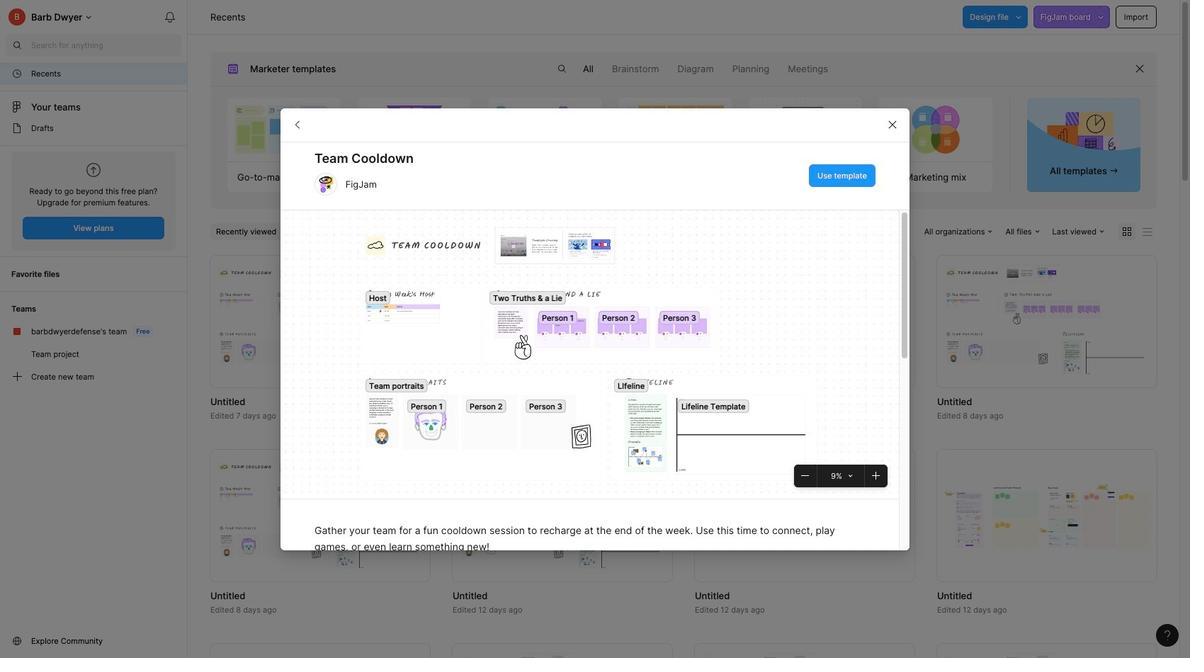 Task type: locate. For each thing, give the bounding box(es) containing it.
page 16 image
[[11, 123, 23, 134]]

thumbnail image
[[210, 256, 430, 388], [453, 256, 672, 388], [695, 256, 915, 388], [937, 256, 1157, 388], [210, 450, 430, 582], [453, 450, 672, 582], [695, 450, 915, 582], [937, 450, 1157, 582], [210, 644, 430, 658], [453, 644, 672, 658], [695, 644, 915, 658], [937, 644, 1157, 658]]

recent 16 image
[[11, 68, 23, 79]]

select zoom level image
[[849, 474, 853, 478]]

grid
[[188, 254, 1180, 658]]

dialog
[[281, 108, 910, 658]]

search 32 image
[[551, 57, 573, 80]]

see all all templates image
[[1047, 111, 1121, 160]]

untitled cell
[[210, 256, 430, 427], [453, 256, 672, 427], [937, 256, 1157, 427], [210, 450, 430, 621], [453, 450, 672, 621], [695, 450, 915, 621], [937, 450, 1157, 621]]

workflow runtime diagram cell
[[695, 256, 915, 427]]



Task type: vqa. For each thing, say whether or not it's contained in the screenshot.
Recent 16 ICON
yes



Task type: describe. For each thing, give the bounding box(es) containing it.
marketing mix image
[[880, 98, 992, 161]]

bell 32 image
[[159, 6, 181, 28]]

social media planner image
[[619, 98, 732, 161]]

competitor analysis image
[[488, 98, 601, 161]]

creative brief template image
[[742, 98, 869, 161]]

search 32 image
[[6, 34, 28, 57]]

Search for anything text field
[[31, 40, 181, 51]]

marketing funnel image
[[358, 98, 471, 161]]

community 16 image
[[11, 636, 23, 647]]

go-to-market (gtm) strategy image
[[228, 98, 341, 161]]



